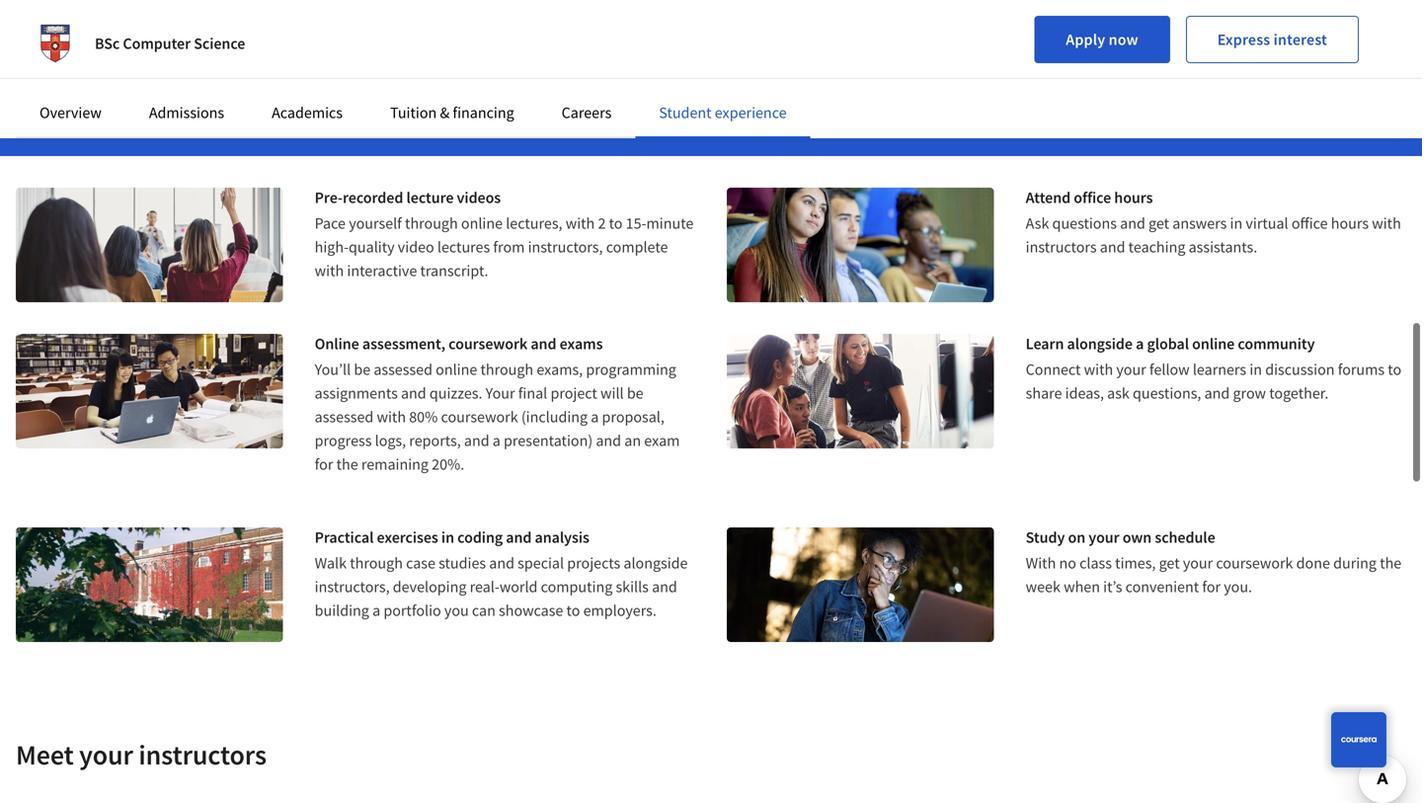 Task type: vqa. For each thing, say whether or not it's contained in the screenshot.
LEARN FROM 275+ LEADING UNIVERSITIES AND COMPANIES WITH COURSERA PLUS
no



Task type: locate. For each thing, give the bounding box(es) containing it.
the inside online assessment, coursework and exams you'll be assessed online through exams, programming assignments and quizzes. your final project will be assessed with 80% coursework (including a proposal, progress logs, reports, and a presentation) and an exam for the remaining 20%.
[[336, 454, 358, 474]]

in up the grow at the right of page
[[1250, 360, 1262, 379]]

coursework down your on the left of the page
[[441, 407, 518, 427]]

in up the studies
[[441, 527, 454, 547]]

0 vertical spatial the
[[336, 454, 358, 474]]

0 vertical spatial instructors,
[[528, 237, 603, 257]]

a right building on the bottom left of the page
[[372, 601, 380, 620]]

meet your instructors
[[16, 737, 267, 772]]

and up special
[[506, 527, 532, 547]]

online up learners
[[1192, 334, 1235, 354]]

1 horizontal spatial to
[[609, 213, 623, 233]]

1 vertical spatial to
[[1388, 360, 1402, 379]]

attend office hours ask questions and get answers in virtual office hours with instructors and teaching assistants.
[[1026, 188, 1401, 257]]

0 horizontal spatial through
[[350, 553, 403, 573]]

instructors, down lectures,
[[528, 237, 603, 257]]

bsc
[[95, 34, 120, 53]]

grow
[[1233, 383, 1266, 403]]

online down videos
[[461, 213, 503, 233]]

1 vertical spatial coursework
[[441, 407, 518, 427]]

1 horizontal spatial in
[[1230, 213, 1243, 233]]

online up the 'quizzes.'
[[436, 360, 477, 379]]

office up 'questions'
[[1074, 188, 1111, 207]]

0 vertical spatial online
[[461, 213, 503, 233]]

questions,
[[1133, 383, 1202, 403]]

get up convenient
[[1159, 553, 1180, 573]]

assessed up progress
[[315, 407, 374, 427]]

for left you. at the right of the page
[[1202, 577, 1221, 597]]

the down progress
[[336, 454, 358, 474]]

2 vertical spatial to
[[567, 601, 580, 620]]

with
[[1026, 553, 1056, 573]]

0 horizontal spatial alongside
[[624, 553, 688, 573]]

1 horizontal spatial alongside
[[1067, 334, 1133, 354]]

for down progress
[[315, 454, 333, 474]]

1 vertical spatial alongside
[[624, 553, 688, 573]]

and down learners
[[1205, 383, 1230, 403]]

be
[[354, 360, 371, 379], [627, 383, 644, 403]]

&
[[440, 103, 450, 122]]

2 horizontal spatial through
[[481, 360, 534, 379]]

hours right virtual
[[1331, 213, 1369, 233]]

pre-recorded lecture videos pace yourself through online lectures, with 2 to 15-minute high-quality video lectures from instructors, complete with interactive transcript.
[[315, 188, 694, 281]]

1 horizontal spatial hours
[[1331, 213, 1369, 233]]

alongside inside practical exercises in coding and analysis walk through case studies and special projects alongside instructors, developing real-world computing skills and building a portfolio you can showcase to employers.
[[624, 553, 688, 573]]

fellow
[[1150, 360, 1190, 379]]

1 horizontal spatial the
[[1380, 553, 1402, 573]]

0 vertical spatial instructors
[[1026, 237, 1097, 257]]

and up teaching
[[1120, 213, 1146, 233]]

instructors, up building on the bottom left of the page
[[315, 577, 390, 597]]

with inside learn alongside a global online community connect with your fellow learners in discussion forums to share ideas, ask questions, and grow together.
[[1084, 360, 1113, 379]]

get
[[1149, 213, 1170, 233], [1159, 553, 1180, 573]]

instructors inside attend office hours ask questions and get answers in virtual office hours with instructors and teaching assistants.
[[1026, 237, 1097, 257]]

the inside study on your own schedule with no class times, get your coursework done during the week when it's convenient for you.
[[1380, 553, 1402, 573]]

coursework up you. at the right of the page
[[1216, 553, 1294, 573]]

0 horizontal spatial for
[[315, 454, 333, 474]]

financing
[[453, 103, 514, 122]]

careers link
[[562, 103, 612, 122]]

hours
[[1115, 188, 1153, 207], [1331, 213, 1369, 233]]

with inside online assessment, coursework and exams you'll be assessed online through exams, programming assignments and quizzes. your final project will be assessed with 80% coursework (including a proposal, progress logs, reports, and a presentation) and an exam for the remaining 20%.
[[377, 407, 406, 427]]

and left an
[[596, 431, 621, 450]]

lectures,
[[506, 213, 563, 233]]

discussion
[[1266, 360, 1335, 379]]

1 vertical spatial through
[[481, 360, 534, 379]]

get up teaching
[[1149, 213, 1170, 233]]

through up your on the left of the page
[[481, 360, 534, 379]]

0 vertical spatial to
[[609, 213, 623, 233]]

class
[[1080, 553, 1112, 573]]

1 vertical spatial online
[[1192, 334, 1235, 354]]

virtual
[[1246, 213, 1289, 233]]

1 vertical spatial for
[[1202, 577, 1221, 597]]

1 horizontal spatial for
[[1202, 577, 1221, 597]]

0 horizontal spatial be
[[354, 360, 371, 379]]

coursework
[[449, 334, 528, 354], [441, 407, 518, 427], [1216, 553, 1294, 573]]

alongside inside learn alongside a global online community connect with your fellow learners in discussion forums to share ideas, ask questions, and grow together.
[[1067, 334, 1133, 354]]

0 horizontal spatial in
[[441, 527, 454, 547]]

a left 'global'
[[1136, 334, 1144, 354]]

through down the lecture
[[405, 213, 458, 233]]

1 vertical spatial instructors,
[[315, 577, 390, 597]]

in up the assistants.
[[1230, 213, 1243, 233]]

videos
[[457, 188, 501, 207]]

get inside study on your own schedule with no class times, get your coursework done during the week when it's convenient for you.
[[1159, 553, 1180, 573]]

0 horizontal spatial the
[[336, 454, 358, 474]]

1 horizontal spatial be
[[627, 383, 644, 403]]

0 vertical spatial through
[[405, 213, 458, 233]]

2 vertical spatial in
[[441, 527, 454, 547]]

overview
[[40, 103, 102, 122]]

and
[[1120, 213, 1146, 233], [1100, 237, 1126, 257], [531, 334, 557, 354], [401, 383, 426, 403], [1205, 383, 1230, 403], [464, 431, 490, 450], [596, 431, 621, 450], [506, 527, 532, 547], [489, 553, 515, 573], [652, 577, 677, 597]]

coursework inside study on your own schedule with no class times, get your coursework done during the week when it's convenient for you.
[[1216, 553, 1294, 573]]

through inside online assessment, coursework and exams you'll be assessed online through exams, programming assignments and quizzes. your final project will be assessed with 80% coursework (including a proposal, progress logs, reports, and a presentation) and an exam for the remaining 20%.
[[481, 360, 534, 379]]

to right forums
[[1388, 360, 1402, 379]]

2 horizontal spatial to
[[1388, 360, 1402, 379]]

developing
[[393, 577, 467, 597]]

alongside up skills
[[624, 553, 688, 573]]

online
[[315, 334, 359, 354]]

0 horizontal spatial instructors
[[139, 737, 267, 772]]

1 horizontal spatial instructors
[[1026, 237, 1097, 257]]

bsc computer science
[[95, 34, 245, 53]]

express
[[1218, 30, 1271, 49]]

tuition & financing link
[[390, 103, 514, 122]]

1 horizontal spatial through
[[405, 213, 458, 233]]

1 vertical spatial instructors
[[139, 737, 267, 772]]

a
[[1136, 334, 1144, 354], [591, 407, 599, 427], [493, 431, 501, 450], [372, 601, 380, 620]]

online
[[461, 213, 503, 233], [1192, 334, 1235, 354], [436, 360, 477, 379]]

alongside
[[1067, 334, 1133, 354], [624, 553, 688, 573]]

0 horizontal spatial to
[[567, 601, 580, 620]]

with inside attend office hours ask questions and get answers in virtual office hours with instructors and teaching assistants.
[[1372, 213, 1401, 233]]

express interest button
[[1186, 16, 1359, 63]]

1 vertical spatial in
[[1250, 360, 1262, 379]]

presentation)
[[504, 431, 593, 450]]

embedded module image image
[[795, 0, 1299, 109]]

0 horizontal spatial instructors,
[[315, 577, 390, 597]]

and up 20%.
[[464, 431, 490, 450]]

assessed down assessment,
[[374, 360, 433, 379]]

online assessment, coursework and exams you'll be assessed online through exams, programming assignments and quizzes. your final project will be assessed with 80% coursework (including a proposal, progress logs, reports, and a presentation) and an exam for the remaining 20%.
[[315, 334, 680, 474]]

your inside learn alongside a global online community connect with your fellow learners in discussion forums to share ideas, ask questions, and grow together.
[[1117, 360, 1147, 379]]

0 vertical spatial hours
[[1115, 188, 1153, 207]]

and up '80%'
[[401, 383, 426, 403]]

exercises
[[377, 527, 438, 547]]

computer
[[123, 34, 191, 53]]

2 vertical spatial through
[[350, 553, 403, 573]]

final
[[518, 383, 548, 403]]

and down 'questions'
[[1100, 237, 1126, 257]]

0 vertical spatial get
[[1149, 213, 1170, 233]]

from
[[493, 237, 525, 257]]

you.
[[1224, 577, 1253, 597]]

2 horizontal spatial in
[[1250, 360, 1262, 379]]

1 horizontal spatial instructors,
[[528, 237, 603, 257]]

and up 'exams,'
[[531, 334, 557, 354]]

skills
[[616, 577, 649, 597]]

0 vertical spatial alongside
[[1067, 334, 1133, 354]]

1 vertical spatial the
[[1380, 553, 1402, 573]]

0 horizontal spatial office
[[1074, 188, 1111, 207]]

be right will
[[627, 383, 644, 403]]

your up "ask"
[[1117, 360, 1147, 379]]

to right 2
[[609, 213, 623, 233]]

be up assignments at the left of the page
[[354, 360, 371, 379]]

will
[[601, 383, 624, 403]]

(including
[[521, 407, 588, 427]]

hours up teaching
[[1115, 188, 1153, 207]]

ask
[[1107, 383, 1130, 403]]

with
[[566, 213, 595, 233], [1372, 213, 1401, 233], [315, 261, 344, 281], [1084, 360, 1113, 379], [377, 407, 406, 427]]

building
[[315, 601, 369, 620]]

2 vertical spatial online
[[436, 360, 477, 379]]

office right virtual
[[1292, 213, 1328, 233]]

2 vertical spatial coursework
[[1216, 553, 1294, 573]]

the right during
[[1380, 553, 1402, 573]]

complete
[[606, 237, 668, 257]]

instructors,
[[528, 237, 603, 257], [315, 577, 390, 597]]

your
[[486, 383, 515, 403]]

a inside practical exercises in coding and analysis walk through case studies and special projects alongside instructors, developing real-world computing skills and building a portfolio you can showcase to employers.
[[372, 601, 380, 620]]

projects
[[567, 553, 621, 573]]

0 vertical spatial in
[[1230, 213, 1243, 233]]

progress
[[315, 431, 372, 450]]

learners
[[1193, 360, 1247, 379]]

0 vertical spatial be
[[354, 360, 371, 379]]

your down schedule on the bottom
[[1183, 553, 1213, 573]]

alongside up ideas, in the right of the page
[[1067, 334, 1133, 354]]

assessed
[[374, 360, 433, 379], [315, 407, 374, 427]]

1 vertical spatial get
[[1159, 553, 1180, 573]]

assignments
[[315, 383, 398, 403]]

through down exercises
[[350, 553, 403, 573]]

minute
[[647, 213, 694, 233]]

1 horizontal spatial office
[[1292, 213, 1328, 233]]

0 vertical spatial for
[[315, 454, 333, 474]]

0 vertical spatial coursework
[[449, 334, 528, 354]]

to down computing
[[567, 601, 580, 620]]

learn
[[1026, 334, 1064, 354]]

0 vertical spatial assessed
[[374, 360, 433, 379]]

coursework up your on the left of the page
[[449, 334, 528, 354]]

instructors
[[1026, 237, 1097, 257], [139, 737, 267, 772]]

own
[[1123, 527, 1152, 547]]

in
[[1230, 213, 1243, 233], [1250, 360, 1262, 379], [441, 527, 454, 547]]



Task type: describe. For each thing, give the bounding box(es) containing it.
online inside online assessment, coursework and exams you'll be assessed online through exams, programming assignments and quizzes. your final project will be assessed with 80% coursework (including a proposal, progress logs, reports, and a presentation) and an exam for the remaining 20%.
[[436, 360, 477, 379]]

during
[[1334, 553, 1377, 573]]

global
[[1147, 334, 1189, 354]]

15-
[[626, 213, 647, 233]]

through inside practical exercises in coding and analysis walk through case studies and special projects alongside instructors, developing real-world computing skills and building a portfolio you can showcase to employers.
[[350, 553, 403, 573]]

assessment,
[[362, 334, 445, 354]]

computing
[[541, 577, 613, 597]]

online inside pre-recorded lecture videos pace yourself through online lectures, with 2 to 15-minute high-quality video lectures from instructors, complete with interactive transcript.
[[461, 213, 503, 233]]

get inside attend office hours ask questions and get answers in virtual office hours with instructors and teaching assistants.
[[1149, 213, 1170, 233]]

online inside learn alongside a global online community connect with your fellow learners in discussion forums to share ideas, ask questions, and grow together.
[[1192, 334, 1235, 354]]

and up world
[[489, 553, 515, 573]]

quality
[[349, 237, 395, 257]]

quizzes.
[[430, 383, 483, 403]]

admissions link
[[149, 103, 224, 122]]

your right meet
[[79, 737, 133, 772]]

university of london logo image
[[32, 20, 79, 67]]

portfolio
[[384, 601, 441, 620]]

ask
[[1026, 213, 1049, 233]]

done
[[1297, 553, 1330, 573]]

tuition & financing
[[390, 103, 514, 122]]

forums
[[1338, 360, 1385, 379]]

programming
[[586, 360, 677, 379]]

exams,
[[537, 360, 583, 379]]

walk
[[315, 553, 347, 573]]

in inside attend office hours ask questions and get answers in virtual office hours with instructors and teaching assistants.
[[1230, 213, 1243, 233]]

attend
[[1026, 188, 1071, 207]]

you'll
[[315, 360, 351, 379]]

for inside online assessment, coursework and exams you'll be assessed online through exams, programming assignments and quizzes. your final project will be assessed with 80% coursework (including a proposal, progress logs, reports, and a presentation) and an exam for the remaining 20%.
[[315, 454, 333, 474]]

transcript.
[[420, 261, 488, 281]]

1 vertical spatial office
[[1292, 213, 1328, 233]]

20%.
[[432, 454, 464, 474]]

reports,
[[409, 431, 461, 450]]

week
[[1026, 577, 1061, 597]]

community
[[1238, 334, 1315, 354]]

schedule
[[1155, 527, 1216, 547]]

world
[[500, 577, 538, 597]]

it's
[[1104, 577, 1123, 597]]

remaining
[[361, 454, 429, 474]]

1 vertical spatial assessed
[[315, 407, 374, 427]]

2
[[598, 213, 606, 233]]

yourself
[[349, 213, 402, 233]]

instructors, inside practical exercises in coding and analysis walk through case studies and special projects alongside instructors, developing real-world computing skills and building a portfolio you can showcase to employers.
[[315, 577, 390, 597]]

1 vertical spatial hours
[[1331, 213, 1369, 233]]

careers
[[562, 103, 612, 122]]

ideas,
[[1066, 383, 1104, 403]]

now
[[1109, 30, 1139, 49]]

to inside pre-recorded lecture videos pace yourself through online lectures, with 2 to 15-minute high-quality video lectures from instructors, complete with interactive transcript.
[[609, 213, 623, 233]]

overview link
[[40, 103, 102, 122]]

instructors, inside pre-recorded lecture videos pace yourself through online lectures, with 2 to 15-minute high-quality video lectures from instructors, complete with interactive transcript.
[[528, 237, 603, 257]]

special
[[518, 553, 564, 573]]

lectures
[[437, 237, 490, 257]]

0 vertical spatial office
[[1074, 188, 1111, 207]]

proposal,
[[602, 407, 665, 427]]

you
[[444, 601, 469, 620]]

to inside learn alongside a global online community connect with your fellow learners in discussion forums to share ideas, ask questions, and grow together.
[[1388, 360, 1402, 379]]

a down your on the left of the page
[[493, 431, 501, 450]]

student experience
[[659, 103, 787, 122]]

studies
[[439, 553, 486, 573]]

express interest
[[1218, 30, 1328, 49]]

in inside practical exercises in coding and analysis walk through case studies and special projects alongside instructors, developing real-world computing skills and building a portfolio you can showcase to employers.
[[441, 527, 454, 547]]

pre-
[[315, 188, 343, 207]]

an
[[625, 431, 641, 450]]

through inside pre-recorded lecture videos pace yourself through online lectures, with 2 to 15-minute high-quality video lectures from instructors, complete with interactive transcript.
[[405, 213, 458, 233]]

practical
[[315, 527, 374, 547]]

assistants.
[[1189, 237, 1258, 257]]

student
[[659, 103, 712, 122]]

study on your own schedule with no class times, get your coursework done during the week when it's convenient for you.
[[1026, 527, 1402, 597]]

interest
[[1274, 30, 1328, 49]]

questions
[[1053, 213, 1117, 233]]

to inside practical exercises in coding and analysis walk through case studies and special projects alongside instructors, developing real-world computing skills and building a portfolio you can showcase to employers.
[[567, 601, 580, 620]]

academics link
[[272, 103, 343, 122]]

employers.
[[583, 601, 657, 620]]

showcase
[[499, 601, 563, 620]]

1 vertical spatial be
[[627, 383, 644, 403]]

answers
[[1173, 213, 1227, 233]]

science
[[194, 34, 245, 53]]

and right skills
[[652, 577, 677, 597]]

a down project
[[591, 407, 599, 427]]

connect
[[1026, 360, 1081, 379]]

no
[[1059, 553, 1077, 573]]

when
[[1064, 577, 1100, 597]]

project
[[551, 383, 597, 403]]

real-
[[470, 577, 500, 597]]

apply now
[[1066, 30, 1139, 49]]

logs,
[[375, 431, 406, 450]]

exam
[[644, 431, 680, 450]]

convenient
[[1126, 577, 1199, 597]]

video
[[398, 237, 434, 257]]

tuition
[[390, 103, 437, 122]]

analysis
[[535, 527, 590, 547]]

in inside learn alongside a global online community connect with your fellow learners in discussion forums to share ideas, ask questions, and grow together.
[[1250, 360, 1262, 379]]

on
[[1068, 527, 1086, 547]]

pace
[[315, 213, 346, 233]]

student experience link
[[659, 103, 787, 122]]

experience
[[715, 103, 787, 122]]

meet
[[16, 737, 74, 772]]

for inside study on your own schedule with no class times, get your coursework done during the week when it's convenient for you.
[[1202, 577, 1221, 597]]

learn alongside a global online community connect with your fellow learners in discussion forums to share ideas, ask questions, and grow together.
[[1026, 334, 1402, 403]]

case
[[406, 553, 436, 573]]

and inside learn alongside a global online community connect with your fellow learners in discussion forums to share ideas, ask questions, and grow together.
[[1205, 383, 1230, 403]]

your up the class
[[1089, 527, 1120, 547]]

recorded
[[343, 188, 403, 207]]

share
[[1026, 383, 1062, 403]]

0 horizontal spatial hours
[[1115, 188, 1153, 207]]

a inside learn alongside a global online community connect with your fellow learners in discussion forums to share ideas, ask questions, and grow together.
[[1136, 334, 1144, 354]]



